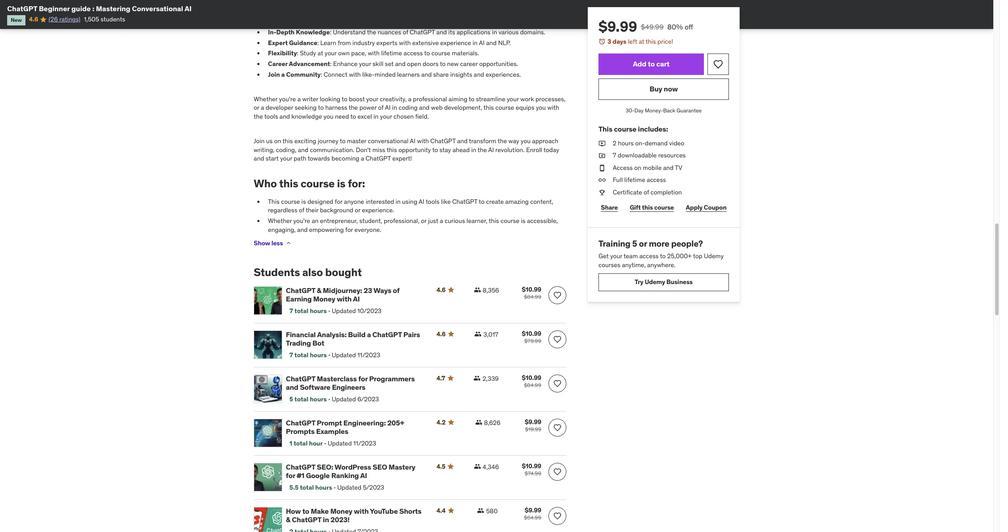 Task type: describe. For each thing, give the bounding box(es) containing it.
course up regardless
[[281, 198, 300, 206]]

understand
[[333, 28, 366, 36]]

training 5 or more people? get your team access to 25,000+ top udemy courses anytime, anywhere.
[[599, 238, 724, 269]]

$10.99 $84.99 for chatgpt masterclass for programmers and software engineers
[[522, 374, 541, 389]]

start
[[266, 155, 279, 163]]

xsmall image for 8,356
[[474, 287, 481, 294]]

chatgpt prompt engineering: 205+ prompts examples link
[[286, 419, 426, 436]]

the down boost
[[349, 104, 358, 112]]

to down the looking
[[318, 104, 324, 112]]

and left nlp.
[[486, 39, 497, 47]]

updated for midjourney:
[[332, 307, 356, 315]]

to left stay
[[432, 146, 438, 154]]

hours for chatgpt & midjourney: 23 ways of earning money with ai
[[310, 307, 327, 315]]

of down full lifetime access
[[644, 188, 649, 197]]

: up 1,505
[[92, 4, 94, 13]]

build
[[348, 330, 365, 339]]

masterclass
[[317, 375, 357, 384]]

anyone
[[344, 198, 364, 206]]

coupon
[[704, 204, 727, 212]]

applications
[[457, 28, 491, 36]]

of inside "this course is designed for anyone interested in using ai tools like chatgpt to create amazing content, regardless of their background or experience. whether you're an entrepreneur, student, professional, or just a curious learner, this course is accessible, engaging, and empowering for everyone."
[[299, 206, 304, 215]]

path
[[294, 155, 306, 163]]

web
[[431, 104, 443, 112]]

ahead
[[453, 146, 470, 154]]

ai up opportunity
[[410, 137, 416, 145]]

full lifetime access
[[613, 176, 666, 184]]

of inside the whether you're a writer looking to boost your creativity, a professional aiming to streamline your work processes, or a developer seeking to harness the power of ai in coding and web development, this course equips you with the tools and knowledge you need to excel in your chosen field.
[[378, 104, 384, 112]]

1 vertical spatial wishlist image
[[553, 512, 562, 521]]

whether you're a writer looking to boost your creativity, a professional aiming to streamline your work processes, or a developer seeking to harness the power of ai in coding and web development, this course equips you with the tools and knowledge you need to excel in your chosen field.
[[254, 95, 566, 121]]

exciting
[[294, 137, 316, 145]]

4.2
[[436, 419, 446, 427]]

financial
[[286, 330, 316, 339]]

chatgpt inside 'how to make money with youtube shorts & chatgpt in 2023!'
[[292, 516, 321, 525]]

writer
[[302, 95, 318, 103]]

(26 ratings)
[[49, 15, 80, 23]]

wishlist image for chatgpt & midjourney: 23 ways of earning money with ai
[[553, 291, 562, 300]]

and up ahead in the left top of the page
[[457, 137, 468, 145]]

conversational
[[132, 4, 183, 13]]

a left the developer
[[261, 104, 264, 112]]

in right excel
[[373, 113, 379, 121]]

this course is designed for anyone interested in using ai tools like chatgpt to create amazing content, regardless of their background or experience. whether you're an entrepreneur, student, professional, or just a curious learner, this course is accessible, engaging, and empowering for everyone.
[[268, 198, 558, 234]]

join inside join us on this exciting journey to master conversational ai with chatgpt and transform the way you approach writing, coding, and communication. don't miss this opportunity to stay ahead in the ai revolution. enroll today and start your path towards becoming a chatgpt expert!
[[254, 137, 265, 145]]

a up coding
[[408, 95, 411, 103]]

course down amazing
[[501, 217, 519, 225]]

midjourney:
[[323, 286, 362, 295]]

the inside in-depth knowledge : understand the nuances of chatgpt and its applications in various domains. expert guidance : learn from industry experts with extensive experience in ai and nlp. flexibility : study at your own pace, with lifetime access to course materials. career advancement : enhance your skill set and open doors to new career opportunities. join a community : connect with like-minded learners and share insights and experiences.
[[367, 28, 376, 36]]

price!
[[657, 38, 673, 46]]

access inside the training 5 or more people? get your team access to 25,000+ top udemy courses anytime, anywhere.
[[639, 253, 659, 261]]

course down completion at the top right of page
[[654, 204, 674, 212]]

0 vertical spatial 7
[[613, 151, 616, 160]]

make
[[311, 507, 329, 516]]

hours for chatgpt masterclass for programmers and software engineers
[[310, 396, 327, 404]]

2
[[613, 139, 616, 147]]

updated for for
[[332, 396, 356, 404]]

students
[[254, 266, 300, 280]]

this right who
[[279, 177, 298, 191]]

total for chatgpt prompt engineering: 205+ prompts examples
[[294, 440, 308, 448]]

xsmall image for access on mobile and tv
[[599, 164, 606, 173]]

top
[[693, 253, 702, 261]]

your left chosen
[[380, 113, 392, 121]]

with left like-
[[349, 70, 361, 78]]

you're inside "this course is designed for anyone interested in using ai tools like chatgpt to create amazing content, regardless of their background or experience. whether you're an entrepreneur, student, professional, or just a curious learner, this course is accessible, engaging, and empowering for everyone."
[[293, 217, 310, 225]]

wishlist image for chatgpt masterclass for programmers and software engineers
[[553, 380, 562, 389]]

to inside "this course is designed for anyone interested in using ai tools like chatgpt to create amazing content, regardless of their background or experience. whether you're an entrepreneur, student, professional, or just a curious learner, this course is accessible, engaging, and empowering for everyone."
[[479, 198, 485, 206]]

work
[[520, 95, 534, 103]]

apply
[[686, 204, 703, 212]]

training
[[599, 238, 630, 249]]

nuances
[[378, 28, 401, 36]]

1 vertical spatial access
[[647, 176, 666, 184]]

for down entrepreneur,
[[345, 226, 353, 234]]

creativity,
[[380, 95, 407, 103]]

whether inside the whether you're a writer looking to boost your creativity, a professional aiming to streamline your work processes, or a developer seeking to harness the power of ai in coding and web development, this course equips you with the tools and knowledge you need to excel in your chosen field.
[[254, 95, 278, 103]]

add to cart button
[[599, 53, 704, 75]]

seo:
[[317, 463, 333, 472]]

with inside 'how to make money with youtube shorts & chatgpt in 2023!'
[[354, 507, 369, 516]]

less
[[271, 239, 283, 247]]

xsmall image for 2,339
[[474, 375, 481, 382]]

learners
[[397, 70, 420, 78]]

chosen
[[394, 113, 414, 121]]

background
[[320, 206, 353, 215]]

certificate of completion
[[613, 188, 682, 197]]

of inside chatgpt & midjourney: 23 ways of earning money with ai
[[393, 286, 399, 295]]

share
[[433, 70, 449, 78]]

or down anyone
[[355, 206, 360, 215]]

excel
[[358, 113, 372, 121]]

in-
[[268, 28, 276, 36]]

to up harness
[[342, 95, 347, 103]]

enhance
[[333, 60, 357, 68]]

with right the experts
[[399, 39, 411, 47]]

own
[[338, 49, 350, 57]]

a up seeking
[[297, 95, 301, 103]]

11/2023 for engineering:
[[353, 440, 376, 448]]

money inside 'how to make money with youtube shorts & chatgpt in 2023!'
[[330, 507, 352, 516]]

a inside "this course is designed for anyone interested in using ai tools like chatgpt to create amazing content, regardless of their background or experience. whether you're an entrepreneur, student, professional, or just a curious learner, this course is accessible, engaging, and empowering for everyone."
[[440, 217, 443, 225]]

8,626
[[484, 419, 500, 427]]

to up development,
[[469, 95, 474, 103]]

your up like-
[[359, 60, 371, 68]]

wishlist image for financial analysis: build a chatgpt pairs trading bot
[[553, 335, 562, 344]]

mobile
[[643, 164, 662, 172]]

a inside join us on this exciting journey to master conversational ai with chatgpt and transform the way you approach writing, coding, and communication. don't miss this opportunity to stay ahead in the ai revolution. enroll today and start your path towards becoming a chatgpt expert!
[[361, 155, 364, 163]]

and down career
[[474, 70, 484, 78]]

4.5
[[436, 463, 445, 471]]

for inside chatgpt seo: wordpress seo mastery for #1 google ranking ai
[[286, 472, 295, 481]]

7 for chatgpt & midjourney: 23 ways of earning money with ai
[[289, 307, 293, 315]]

join us on this exciting journey to master conversational ai with chatgpt and transform the way you approach writing, coding, and communication. don't miss this opportunity to stay ahead in the ai revolution. enroll today and start your path towards becoming a chatgpt expert!
[[254, 137, 559, 163]]

community
[[286, 70, 321, 78]]

$10.99 $84.99 for chatgpt & midjourney: 23 ways of earning money with ai
[[522, 286, 541, 301]]

course up designed
[[301, 177, 335, 191]]

add
[[633, 59, 646, 68]]

5 total hours
[[289, 396, 327, 404]]

depth
[[276, 28, 295, 36]]

7 for financial analysis: build a chatgpt pairs trading bot
[[289, 352, 293, 360]]

experience
[[440, 39, 471, 47]]

ranking
[[331, 472, 359, 481]]

to left new
[[440, 60, 446, 68]]

23
[[364, 286, 372, 295]]

chatgpt inside "this course is designed for anyone interested in using ai tools like chatgpt to create amazing content, regardless of their background or experience. whether you're an entrepreneur, student, professional, or just a curious learner, this course is accessible, engaging, and empowering for everyone."
[[452, 198, 477, 206]]

the up writing,
[[254, 113, 263, 121]]

harness
[[325, 104, 347, 112]]

money inside chatgpt & midjourney: 23 ways of earning money with ai
[[313, 295, 335, 304]]

1 vertical spatial lifetime
[[624, 176, 645, 184]]

and left its
[[436, 28, 447, 36]]

updated 11/2023 for build
[[332, 352, 380, 360]]

or inside the whether you're a writer looking to boost your creativity, a professional aiming to streamline your work processes, or a developer seeking to harness the power of ai in coding and web development, this course equips you with the tools and knowledge you need to excel in your chosen field.
[[254, 104, 259, 112]]

7 total hours for trading
[[289, 352, 327, 360]]

advancement
[[289, 60, 330, 68]]

$10.99 for chatgpt masterclass for programmers and software engineers
[[522, 374, 541, 382]]

4.6 for financial analysis: build a chatgpt pairs trading bot
[[436, 330, 446, 339]]

with up skill
[[368, 49, 380, 57]]

to up communication.
[[340, 137, 345, 145]]

opportunities.
[[479, 60, 518, 68]]

industry
[[352, 39, 375, 47]]

in inside 'how to make money with youtube shorts & chatgpt in 2023!'
[[323, 516, 329, 525]]

and inside "this course is designed for anyone interested in using ai tools like chatgpt to create amazing content, regardless of their background or experience. whether you're an entrepreneur, student, professional, or just a curious learner, this course is accessible, engaging, and empowering for everyone."
[[297, 226, 308, 234]]

ai inside chatgpt & midjourney: 23 ways of earning money with ai
[[353, 295, 360, 304]]

of inside in-depth knowledge : understand the nuances of chatgpt and its applications in various domains. expert guidance : learn from industry experts with extensive experience in ai and nlp. flexibility : study at your own pace, with lifetime access to course materials. career advancement : enhance your skill set and open doors to new career opportunities. join a community : connect with like-minded learners and share insights and experiences.
[[403, 28, 408, 36]]

total for chatgpt masterclass for programmers and software engineers
[[294, 396, 308, 404]]

: left study
[[297, 49, 298, 57]]

5.5
[[289, 484, 299, 492]]

: up learn
[[330, 28, 331, 36]]

your down learn
[[325, 49, 337, 57]]

hours for financial analysis: build a chatgpt pairs trading bot
[[310, 352, 327, 360]]

this right the gift
[[642, 204, 653, 212]]

amazing
[[505, 198, 529, 206]]

and down the developer
[[280, 113, 290, 121]]

expert
[[268, 39, 288, 47]]

your inside join us on this exciting journey to master conversational ai with chatgpt and transform the way you approach writing, coding, and communication. don't miss this opportunity to stay ahead in the ai revolution. enroll today and start your path towards becoming a chatgpt expert!
[[280, 155, 292, 163]]

$19.99
[[525, 426, 541, 433]]

updated 11/2023 for engineering:
[[328, 440, 376, 448]]

guide
[[71, 4, 91, 13]]

your up power
[[366, 95, 378, 103]]

apply coupon button
[[683, 199, 729, 217]]

chatgpt & midjourney: 23 ways of earning money with ai
[[286, 286, 399, 304]]

to right need
[[350, 113, 356, 121]]

updated for build
[[332, 352, 356, 360]]

$84.99 for chatgpt & midjourney: 23 ways of earning money with ai
[[524, 294, 541, 301]]

$64.99
[[524, 515, 541, 522]]

1 horizontal spatial is
[[337, 177, 345, 191]]

or left the just
[[421, 217, 427, 225]]

chatgpt up "new"
[[7, 4, 37, 13]]

$79.99
[[524, 338, 541, 345]]

using
[[402, 198, 417, 206]]

wishlist image for chatgpt seo: wordpress seo mastery for #1 google ranking ai
[[553, 468, 562, 477]]

$10.99 for chatgpt seo: wordpress seo mastery for #1 google ranking ai
[[522, 463, 541, 471]]

empowering
[[309, 226, 344, 234]]

tools inside the whether you're a writer looking to boost your creativity, a professional aiming to streamline your work processes, or a developer seeking to harness the power of ai in coding and web development, this course equips you with the tools and knowledge you need to excel in your chosen field.
[[264, 113, 278, 121]]

1
[[289, 440, 292, 448]]

or inside the training 5 or more people? get your team access to 25,000+ top udemy courses anytime, anywhere.
[[639, 238, 647, 249]]

$9.99 for $9.99 $49.99 80% off
[[599, 17, 637, 36]]

and right the set at the top left
[[395, 60, 406, 68]]

0 horizontal spatial is
[[301, 198, 306, 206]]

career
[[268, 60, 288, 68]]

5.5 total hours
[[289, 484, 332, 492]]

: up connect
[[330, 60, 332, 68]]

xsmall image for certificate of completion
[[599, 188, 606, 197]]

everyone.
[[354, 226, 381, 234]]

in down creativity,
[[392, 104, 397, 112]]

ai down transform
[[488, 146, 494, 154]]

communication.
[[310, 146, 354, 154]]

7 total hours for earning
[[289, 307, 327, 315]]

and left tv
[[663, 164, 674, 172]]

trading
[[286, 339, 311, 348]]

5/2023
[[363, 484, 384, 492]]

and down writing,
[[254, 155, 264, 163]]

205+
[[387, 419, 404, 428]]

more
[[649, 238, 669, 249]]

$84.99 for chatgpt masterclass for programmers and software engineers
[[524, 382, 541, 389]]

ai right conversational in the left top of the page
[[185, 4, 192, 13]]

course inside the whether you're a writer looking to boost your creativity, a professional aiming to streamline your work processes, or a developer seeking to harness the power of ai in coding and web development, this course equips you with the tools and knowledge you need to excel in your chosen field.
[[495, 104, 514, 112]]

revolution.
[[495, 146, 525, 154]]

for inside the chatgpt masterclass for programmers and software engineers
[[358, 375, 368, 384]]

certificate
[[613, 188, 642, 197]]

open
[[407, 60, 421, 68]]

gift this course
[[630, 204, 674, 212]]

: left learn
[[317, 39, 319, 47]]

entrepreneur,
[[320, 217, 358, 225]]

chatgpt inside chatgpt & midjourney: 23 ways of earning money with ai
[[286, 286, 315, 295]]

completion
[[651, 188, 682, 197]]

1 horizontal spatial wishlist image
[[713, 59, 724, 69]]

buy
[[650, 84, 662, 93]]

learner,
[[467, 217, 487, 225]]

you're inside the whether you're a writer looking to boost your creativity, a professional aiming to streamline your work processes, or a developer seeking to harness the power of ai in coding and web development, this course equips you with the tools and knowledge you need to excel in your chosen field.
[[279, 95, 296, 103]]

share
[[601, 204, 618, 212]]



Task type: vqa. For each thing, say whether or not it's contained in the screenshot.
understanding to the right
no



Task type: locate. For each thing, give the bounding box(es) containing it.
ai inside the whether you're a writer looking to boost your creativity, a professional aiming to streamline your work processes, or a developer seeking to harness the power of ai in coding and web development, this course equips you with the tools and knowledge you need to excel in your chosen field.
[[385, 104, 391, 112]]

with inside the whether you're a writer looking to boost your creativity, a professional aiming to streamline your work processes, or a developer seeking to harness the power of ai in coding and web development, this course equips you with the tools and knowledge you need to excel in your chosen field.
[[547, 104, 559, 112]]

chatgpt inside the chatgpt masterclass for programmers and software engineers
[[286, 375, 315, 384]]

0 vertical spatial whether
[[254, 95, 278, 103]]

& inside 'how to make money with youtube shorts & chatgpt in 2023!'
[[286, 516, 290, 525]]

your inside the training 5 or more people? get your team access to 25,000+ top udemy courses anytime, anywhere.
[[610, 253, 622, 261]]

tools down the developer
[[264, 113, 278, 121]]

0 vertical spatial 11/2023
[[357, 352, 380, 360]]

chatgpt right like
[[452, 198, 477, 206]]

and right engaging,
[[297, 226, 308, 234]]

1 7 total hours from the top
[[289, 307, 327, 315]]

in down applications
[[473, 39, 478, 47]]

bot
[[312, 339, 324, 348]]

to left cart
[[648, 59, 655, 68]]

this left price!
[[646, 38, 656, 46]]

ai right using
[[419, 198, 424, 206]]

insights
[[450, 70, 472, 78]]

2 7 total hours from the top
[[289, 352, 327, 360]]

this up coding,
[[283, 137, 293, 145]]

$9.99 up the days
[[599, 17, 637, 36]]

1 horizontal spatial on
[[634, 164, 641, 172]]

enroll
[[526, 146, 542, 154]]

0 horizontal spatial 5
[[289, 396, 293, 404]]

7 total hours down earning
[[289, 307, 327, 315]]

2 vertical spatial access
[[639, 253, 659, 261]]

gift this course link
[[627, 199, 676, 217]]

udemy right try
[[645, 278, 665, 286]]

1 vertical spatial $9.99
[[525, 418, 541, 426]]

1 vertical spatial you
[[324, 113, 333, 121]]

how to make money with youtube shorts & chatgpt in 2023! link
[[286, 507, 426, 525]]

lifetime up the certificate
[[624, 176, 645, 184]]

updated for wordpress
[[337, 484, 361, 492]]

4 wishlist image from the top
[[553, 424, 562, 433]]

1 vertical spatial $10.99 $84.99
[[522, 374, 541, 389]]

tools inside "this course is designed for anyone interested in using ai tools like chatgpt to create amazing content, regardless of their background or experience. whether you're an entrepreneur, student, professional, or just a curious learner, this course is accessible, engaging, and empowering for everyone."
[[426, 198, 440, 206]]

whether
[[254, 95, 278, 103], [268, 217, 292, 225]]

wishlist image
[[553, 291, 562, 300], [553, 335, 562, 344], [553, 380, 562, 389], [553, 424, 562, 433], [553, 468, 562, 477]]

xsmall image left full in the right of the page
[[599, 176, 606, 185]]

: left connect
[[321, 70, 322, 78]]

get
[[599, 253, 609, 261]]

set
[[385, 60, 394, 68]]

new
[[447, 60, 459, 68]]

udemy inside the training 5 or more people? get your team access to 25,000+ top udemy courses anytime, anywhere.
[[704, 253, 724, 261]]

alarm image
[[599, 38, 606, 45]]

mastering
[[96, 4, 130, 13]]

0 vertical spatial updated 11/2023
[[332, 352, 380, 360]]

chatgpt up 5.5
[[286, 463, 315, 472]]

:
[[92, 4, 94, 13], [330, 28, 331, 36], [317, 39, 319, 47], [297, 49, 298, 57], [330, 60, 332, 68], [321, 70, 322, 78]]

materials.
[[452, 49, 479, 57]]

$74.99
[[525, 471, 541, 477]]

on down downloadable
[[634, 164, 641, 172]]

boost
[[349, 95, 365, 103]]

0 vertical spatial is
[[337, 177, 345, 191]]

course up doors
[[431, 49, 450, 57]]

1 horizontal spatial at
[[639, 38, 644, 46]]

0 horizontal spatial udemy
[[645, 278, 665, 286]]

xsmall image up share
[[599, 188, 606, 197]]

11/2023 for build
[[357, 352, 380, 360]]

0 horizontal spatial join
[[254, 137, 265, 145]]

4.7
[[436, 375, 445, 383]]

0 vertical spatial $84.99
[[524, 294, 541, 301]]

0 vertical spatial tools
[[264, 113, 278, 121]]

0 vertical spatial you
[[536, 104, 546, 112]]

chatgpt inside chatgpt seo: wordpress seo mastery for #1 google ranking ai
[[286, 463, 315, 472]]

0 vertical spatial money
[[313, 295, 335, 304]]

you down processes,
[[536, 104, 546, 112]]

30-
[[626, 107, 635, 114]]

2 vertical spatial is
[[521, 217, 526, 225]]

their
[[306, 206, 318, 215]]

1 vertical spatial whether
[[268, 217, 292, 225]]

1 $84.99 from the top
[[524, 294, 541, 301]]

updated 11/2023 down financial analysis: build a chatgpt pairs trading bot link
[[332, 352, 380, 360]]

$10.99 down $79.99
[[522, 374, 541, 382]]

the down transform
[[478, 146, 487, 154]]

total right 5.5
[[300, 484, 314, 492]]

1 horizontal spatial &
[[317, 286, 321, 295]]

just
[[428, 217, 438, 225]]

chatgpt inside in-depth knowledge : understand the nuances of chatgpt and its applications in various domains. expert guidance : learn from industry experts with extensive experience in ai and nlp. flexibility : study at your own pace, with lifetime access to course materials. career advancement : enhance your skill set and open doors to new career opportunities. join a community : connect with like-minded learners and share insights and experiences.
[[410, 28, 435, 36]]

1 vertical spatial updated 11/2023
[[328, 440, 376, 448]]

with inside join us on this exciting journey to master conversational ai with chatgpt and transform the way you approach writing, coding, and communication. don't miss this opportunity to stay ahead in the ai revolution. enroll today and start your path towards becoming a chatgpt expert!
[[417, 137, 429, 145]]

engaging,
[[268, 226, 296, 234]]

ai up updated 5/2023
[[360, 472, 367, 481]]

0 vertical spatial join
[[268, 70, 280, 78]]

xsmall image for 2 hours on-demand video
[[599, 139, 606, 148]]

0 horizontal spatial at
[[318, 49, 323, 57]]

access
[[404, 49, 423, 57], [647, 176, 666, 184], [639, 253, 659, 261]]

0 vertical spatial &
[[317, 286, 321, 295]]

access on mobile and tv
[[613, 164, 682, 172]]

$9.99 inside $9.99 $64.99
[[525, 507, 541, 515]]

to down extensive
[[424, 49, 430, 57]]

$9.99 for $9.99 $19.99
[[525, 418, 541, 426]]

extensive
[[412, 39, 439, 47]]

2 vertical spatial you
[[521, 137, 531, 145]]

0 vertical spatial lifetime
[[381, 49, 402, 57]]

in inside "this course is designed for anyone interested in using ai tools like chatgpt to create amazing content, regardless of their background or experience. whether you're an entrepreneur, student, professional, or just a curious learner, this course is accessible, engaging, and empowering for everyone."
[[396, 198, 401, 206]]

lifetime inside in-depth knowledge : understand the nuances of chatgpt and its applications in various domains. expert guidance : learn from industry experts with extensive experience in ai and nlp. flexibility : study at your own pace, with lifetime access to course materials. career advancement : enhance your skill set and open doors to new career opportunities. join a community : connect with like-minded learners and share insights and experiences.
[[381, 49, 402, 57]]

xsmall image for 8,626
[[475, 419, 482, 426]]

from
[[338, 39, 351, 47]]

people?
[[671, 238, 703, 249]]

for left #1
[[286, 472, 295, 481]]

on inside join us on this exciting journey to master conversational ai with chatgpt and transform the way you approach writing, coding, and communication. don't miss this opportunity to stay ahead in the ai revolution. enroll today and start your path towards becoming a chatgpt expert!
[[274, 137, 281, 145]]

course inside in-depth knowledge : understand the nuances of chatgpt and its applications in various domains. expert guidance : learn from industry experts with extensive experience in ai and nlp. flexibility : study at your own pace, with lifetime access to course materials. career advancement : enhance your skill set and open doors to new career opportunities. join a community : connect with like-minded learners and share insights and experiences.
[[431, 49, 450, 57]]

a down career on the top left of the page
[[281, 70, 285, 78]]

of right nuances
[[403, 28, 408, 36]]

journey
[[318, 137, 338, 145]]

1 vertical spatial 5
[[289, 396, 293, 404]]

$10.99 $84.99
[[522, 286, 541, 301], [522, 374, 541, 389]]

$10.99 for chatgpt & midjourney: 23 ways of earning money with ai
[[522, 286, 541, 294]]

0 horizontal spatial lifetime
[[381, 49, 402, 57]]

0 horizontal spatial wishlist image
[[553, 512, 562, 521]]

1 horizontal spatial tools
[[426, 198, 440, 206]]

experts
[[376, 39, 397, 47]]

1 vertical spatial at
[[318, 49, 323, 57]]

of right ways
[[393, 286, 399, 295]]

0 vertical spatial wishlist image
[[713, 59, 724, 69]]

of left their on the left top
[[299, 206, 304, 215]]

chatgpt masterclass for programmers and software engineers link
[[286, 375, 426, 392]]

2 wishlist image from the top
[[553, 335, 562, 344]]

with left youtube
[[354, 507, 369, 516]]

tools
[[264, 113, 278, 121], [426, 198, 440, 206]]

hours right '2'
[[618, 139, 634, 147]]

skill
[[372, 60, 383, 68]]

2 $10.99 $84.99 from the top
[[522, 374, 541, 389]]

1 horizontal spatial udemy
[[704, 253, 724, 261]]

1 vertical spatial udemy
[[645, 278, 665, 286]]

xsmall image
[[599, 151, 606, 160], [599, 164, 606, 173], [599, 176, 606, 185], [474, 287, 481, 294], [474, 464, 481, 471], [477, 508, 484, 515]]

1 vertical spatial &
[[286, 516, 290, 525]]

don't
[[356, 146, 371, 154]]

the left way
[[498, 137, 507, 145]]

a inside financial analysis: build a chatgpt pairs trading bot
[[367, 330, 371, 339]]

1 vertical spatial $84.99
[[524, 382, 541, 389]]

software
[[300, 383, 330, 392]]

left
[[628, 38, 637, 46]]

to inside button
[[648, 59, 655, 68]]

show less button
[[254, 235, 292, 252]]

with
[[399, 39, 411, 47], [368, 49, 380, 57], [349, 70, 361, 78], [547, 104, 559, 112], [417, 137, 429, 145], [337, 295, 352, 304], [354, 507, 369, 516]]

chatgpt down miss
[[366, 155, 391, 163]]

0 vertical spatial 7 total hours
[[289, 307, 327, 315]]

1 wishlist image from the top
[[553, 291, 562, 300]]

$10.99 for financial analysis: build a chatgpt pairs trading bot
[[522, 330, 541, 338]]

course down streamline
[[495, 104, 514, 112]]

hours down software
[[310, 396, 327, 404]]

looking
[[320, 95, 340, 103]]

0 vertical spatial udemy
[[704, 253, 724, 261]]

an
[[312, 217, 319, 225]]

xsmall image left access
[[599, 164, 606, 173]]

1 vertical spatial this
[[268, 198, 280, 206]]

xsmall image left 3,017
[[474, 331, 482, 338]]

1 vertical spatial tools
[[426, 198, 440, 206]]

10/2023
[[357, 307, 382, 315]]

0 vertical spatial 5
[[632, 238, 637, 249]]

3,017
[[483, 331, 498, 339]]

0 horizontal spatial on
[[274, 137, 281, 145]]

0 horizontal spatial &
[[286, 516, 290, 525]]

1 vertical spatial join
[[254, 137, 265, 145]]

3 wishlist image from the top
[[553, 380, 562, 389]]

0 vertical spatial you're
[[279, 95, 296, 103]]

and up field.
[[419, 104, 430, 112]]

with down processes,
[[547, 104, 559, 112]]

and up 5 total hours
[[286, 383, 298, 392]]

4.6 for chatgpt & midjourney: 23 ways of earning money with ai
[[436, 286, 446, 294]]

1 horizontal spatial join
[[268, 70, 280, 78]]

experiences.
[[486, 70, 521, 78]]

in down transform
[[471, 146, 476, 154]]

30-day money-back guarantee
[[626, 107, 702, 114]]

1 $10.99 from the top
[[522, 286, 541, 294]]

updated down financial analysis: build a chatgpt pairs trading bot
[[332, 352, 356, 360]]

cart
[[656, 59, 670, 68]]

off
[[685, 22, 693, 31]]

student,
[[359, 217, 382, 225]]

knowledge
[[296, 28, 330, 36]]

$9.99 $49.99 80% off
[[599, 17, 693, 36]]

earning
[[286, 295, 312, 304]]

whether inside "this course is designed for anyone interested in using ai tools like chatgpt to create amazing content, regardless of their background or experience. whether you're an entrepreneur, student, professional, or just a curious learner, this course is accessible, engaging, and empowering for everyone."
[[268, 217, 292, 225]]

xsmall image for full lifetime access
[[599, 176, 606, 185]]

3 days left at this price!
[[607, 38, 673, 46]]

xsmall image for 4,346
[[474, 464, 481, 471]]

this down streamline
[[484, 104, 494, 112]]

domains.
[[520, 28, 545, 36]]

2 horizontal spatial you
[[536, 104, 546, 112]]

guarantee
[[677, 107, 702, 114]]

updated 10/2023
[[332, 307, 382, 315]]

engineering:
[[343, 419, 386, 428]]

0 vertical spatial on
[[274, 137, 281, 145]]

transform
[[469, 137, 496, 145]]

access inside in-depth knowledge : understand the nuances of chatgpt and its applications in various domains. expert guidance : learn from industry experts with extensive experience in ai and nlp. flexibility : study at your own pace, with lifetime access to course materials. career advancement : enhance your skill set and open doors to new career opportunities. join a community : connect with like-minded learners and share insights and experiences.
[[404, 49, 423, 57]]

coding,
[[276, 146, 296, 154]]

xsmall image
[[599, 139, 606, 148], [599, 188, 606, 197], [285, 240, 292, 247], [474, 331, 482, 338], [474, 375, 481, 382], [475, 419, 482, 426]]

examples
[[316, 427, 348, 436]]

this down the conversational
[[387, 146, 397, 154]]

and down doors
[[421, 70, 432, 78]]

0 horizontal spatial tools
[[264, 113, 278, 121]]

this inside "this course is designed for anyone interested in using ai tools like chatgpt to create amazing content, regardless of their background or experience. whether you're an entrepreneur, student, professional, or just a curious learner, this course is accessible, engaging, and empowering for everyone."
[[268, 198, 280, 206]]

prompt
[[317, 419, 342, 428]]

a inside in-depth knowledge : understand the nuances of chatgpt and its applications in various domains. expert guidance : learn from industry experts with extensive experience in ai and nlp. flexibility : study at your own pace, with lifetime access to course materials. career advancement : enhance your skill set and open doors to new career opportunities. join a community : connect with like-minded learners and share insights and experiences.
[[281, 70, 285, 78]]

ai inside "this course is designed for anyone interested in using ai tools like chatgpt to create amazing content, regardless of their background or experience. whether you're an entrepreneur, student, professional, or just a curious learner, this course is accessible, engaging, and empowering for everyone."
[[419, 198, 424, 206]]

0 horizontal spatial you
[[324, 113, 333, 121]]

1 horizontal spatial this
[[599, 125, 612, 134]]

8,356
[[483, 287, 499, 295]]

0 vertical spatial 4.6
[[29, 15, 38, 23]]

0 horizontal spatial this
[[268, 198, 280, 206]]

xsmall image left 4,346
[[474, 464, 481, 471]]

wishlist image
[[713, 59, 724, 69], [553, 512, 562, 521]]

1,505
[[84, 15, 99, 23]]

a down don't
[[361, 155, 364, 163]]

1 vertical spatial you're
[[293, 217, 310, 225]]

conversational
[[368, 137, 408, 145]]

xsmall image for 3,017
[[474, 331, 482, 338]]

total
[[294, 307, 308, 315], [294, 352, 308, 360], [294, 396, 308, 404], [294, 440, 308, 448], [300, 484, 314, 492]]

total for financial analysis: build a chatgpt pairs trading bot
[[294, 352, 308, 360]]

youtube
[[370, 507, 398, 516]]

$9.99 down $74.99
[[525, 507, 541, 515]]

xsmall image for 580
[[477, 508, 484, 515]]

1 $10.99 $84.99 from the top
[[522, 286, 541, 301]]

pairs
[[403, 330, 420, 339]]

updated for engineering:
[[328, 440, 352, 448]]

course up '2'
[[614, 125, 636, 134]]

total down trading
[[294, 352, 308, 360]]

5 up team
[[632, 238, 637, 249]]

ai inside chatgpt seo: wordpress seo mastery for #1 google ranking ai
[[360, 472, 367, 481]]

xsmall image right less
[[285, 240, 292, 247]]

4 $10.99 from the top
[[522, 463, 541, 471]]

1 horizontal spatial lifetime
[[624, 176, 645, 184]]

0 vertical spatial access
[[404, 49, 423, 57]]

total for chatgpt & midjourney: 23 ways of earning money with ai
[[294, 307, 308, 315]]

to inside 'how to make money with youtube shorts & chatgpt in 2023!'
[[302, 507, 309, 516]]

on
[[274, 137, 281, 145], [634, 164, 641, 172]]

1 vertical spatial 7
[[289, 307, 293, 315]]

xsmall image left 2,339
[[474, 375, 481, 382]]

1 vertical spatial money
[[330, 507, 352, 516]]

for:
[[348, 177, 365, 191]]

this inside "this course is designed for anyone interested in using ai tools like chatgpt to create amazing content, regardless of their background or experience. whether you're an entrepreneur, student, professional, or just a curious learner, this course is accessible, engaging, and empowering for everyone."
[[489, 217, 499, 225]]

3 $10.99 from the top
[[522, 374, 541, 382]]

ai down applications
[[479, 39, 485, 47]]

0 vertical spatial $10.99 $84.99
[[522, 286, 541, 301]]

5 inside the training 5 or more people? get your team access to 25,000+ top udemy courses anytime, anywhere.
[[632, 238, 637, 249]]

2 vertical spatial 4.6
[[436, 330, 446, 339]]

hours down "bot"
[[310, 352, 327, 360]]

udemy right top at the top
[[704, 253, 724, 261]]

chatgpt inside financial analysis: build a chatgpt pairs trading bot
[[372, 330, 402, 339]]

lifetime
[[381, 49, 402, 57], [624, 176, 645, 184]]

you're
[[279, 95, 296, 103], [293, 217, 310, 225]]

1 vertical spatial 11/2023
[[353, 440, 376, 448]]

programmers
[[369, 375, 415, 384]]

2 $84.99 from the top
[[524, 382, 541, 389]]

wishlist image for chatgpt prompt engineering: 205+ prompts examples
[[553, 424, 562, 433]]

this for this course includes:
[[599, 125, 612, 134]]

in left using
[[396, 198, 401, 206]]

xsmall image left 580
[[477, 508, 484, 515]]

with up updated 10/2023
[[337, 295, 352, 304]]

of right power
[[378, 104, 384, 112]]

your up courses
[[610, 253, 622, 261]]

2 $10.99 from the top
[[522, 330, 541, 338]]

and down exciting
[[298, 146, 308, 154]]

to up anywhere.
[[660, 253, 666, 261]]

try udemy business link
[[599, 274, 729, 291]]

0 vertical spatial at
[[639, 38, 644, 46]]

miss
[[372, 146, 385, 154]]

1 vertical spatial 4.6
[[436, 286, 446, 294]]

join inside in-depth knowledge : understand the nuances of chatgpt and its applications in various domains. expert guidance : learn from industry experts with extensive experience in ai and nlp. flexibility : study at your own pace, with lifetime access to course materials. career advancement : enhance your skill set and open doors to new career opportunities. join a community : connect with like-minded learners and share insights and experiences.
[[268, 70, 280, 78]]

curious
[[445, 217, 465, 225]]

580
[[486, 508, 498, 516]]

tools left like
[[426, 198, 440, 206]]

you down harness
[[324, 113, 333, 121]]

1 horizontal spatial you
[[521, 137, 531, 145]]

updated 11/2023
[[332, 352, 380, 360], [328, 440, 376, 448]]

need
[[335, 113, 349, 121]]

total for chatgpt seo: wordpress seo mastery for #1 google ranking ai
[[300, 484, 314, 492]]

gift
[[630, 204, 641, 212]]

this for this course is designed for anyone interested in using ai tools like chatgpt to create amazing content, regardless of their background or experience. whether you're an entrepreneur, student, professional, or just a curious learner, this course is accessible, engaging, and empowering for everyone.
[[268, 198, 280, 206]]

whether up engaging,
[[268, 217, 292, 225]]

in left various
[[492, 28, 497, 36]]

1 vertical spatial 7 total hours
[[289, 352, 327, 360]]

xsmall image left 8,356
[[474, 287, 481, 294]]

chatgpt up the 1 total hour on the bottom
[[286, 419, 315, 428]]

5 wishlist image from the top
[[553, 468, 562, 477]]

your down coding,
[[280, 155, 292, 163]]

xsmall image for 7 downloadable resources
[[599, 151, 606, 160]]

2 vertical spatial 7
[[289, 352, 293, 360]]

demand
[[645, 139, 668, 147]]

try udemy business
[[635, 278, 693, 286]]

at
[[639, 38, 644, 46], [318, 49, 323, 57]]

xsmall image left downloadable
[[599, 151, 606, 160]]

0 vertical spatial $9.99
[[599, 17, 637, 36]]

you inside join us on this exciting journey to master conversational ai with chatgpt and transform the way you approach writing, coding, and communication. don't miss this opportunity to stay ahead in the ai revolution. enroll today and start your path towards becoming a chatgpt expert!
[[521, 137, 531, 145]]

to inside the training 5 or more people? get your team access to 25,000+ top udemy courses anytime, anywhere.
[[660, 253, 666, 261]]

like-
[[362, 70, 375, 78]]

$9.99 for $9.99 $64.99
[[525, 507, 541, 515]]

course
[[431, 49, 450, 57], [495, 104, 514, 112], [614, 125, 636, 134], [301, 177, 335, 191], [281, 198, 300, 206], [654, 204, 674, 212], [501, 217, 519, 225]]

xsmall image inside show less "button"
[[285, 240, 292, 247]]

1 horizontal spatial 5
[[632, 238, 637, 249]]

1 vertical spatial is
[[301, 198, 306, 206]]

& inside chatgpt & midjourney: 23 ways of earning money with ai
[[317, 286, 321, 295]]

at inside in-depth knowledge : understand the nuances of chatgpt and its applications in various domains. expert guidance : learn from industry experts with extensive experience in ai and nlp. flexibility : study at your own pace, with lifetime access to course materials. career advancement : enhance your skill set and open doors to new career opportunities. join a community : connect with like-minded learners and share insights and experiences.
[[318, 49, 323, 57]]

0 vertical spatial this
[[599, 125, 612, 134]]

chatgpt up stay
[[430, 137, 456, 145]]

who
[[254, 177, 277, 191]]

$9.99 $19.99
[[525, 418, 541, 433]]

apply coupon
[[686, 204, 727, 212]]

students also bought
[[254, 266, 362, 280]]

in inside join us on this exciting journey to master conversational ai with chatgpt and transform the way you approach writing, coding, and communication. don't miss this opportunity to stay ahead in the ai revolution. enroll today and start your path towards becoming a chatgpt expert!
[[471, 146, 476, 154]]

and inside the chatgpt masterclass for programmers and software engineers
[[286, 383, 298, 392]]

days
[[613, 38, 626, 46]]

ai down creativity,
[[385, 104, 391, 112]]

your left work
[[507, 95, 519, 103]]

2 horizontal spatial is
[[521, 217, 526, 225]]

bought
[[325, 266, 362, 280]]

total down software
[[294, 396, 308, 404]]

for up the background
[[335, 198, 342, 206]]

1 vertical spatial on
[[634, 164, 641, 172]]

try
[[635, 278, 643, 286]]

ai inside in-depth knowledge : understand the nuances of chatgpt and its applications in various domains. expert guidance : learn from industry experts with extensive experience in ai and nlp. flexibility : study at your own pace, with lifetime access to course materials. career advancement : enhance your skill set and open doors to new career opportunities. join a community : connect with like-minded learners and share insights and experiences.
[[479, 39, 485, 47]]

in left 2023!
[[323, 516, 329, 525]]

at right study
[[318, 49, 323, 57]]

xsmall image left 8,626
[[475, 419, 482, 426]]

hours for chatgpt seo: wordpress seo mastery for #1 google ranking ai
[[315, 484, 332, 492]]

with inside chatgpt & midjourney: 23 ways of earning money with ai
[[337, 295, 352, 304]]

development,
[[444, 104, 482, 112]]

chatgpt inside chatgpt prompt engineering: 205+ prompts examples
[[286, 419, 315, 428]]

2 vertical spatial $9.99
[[525, 507, 541, 515]]

who this course is for:
[[254, 177, 365, 191]]

this inside the whether you're a writer looking to boost your creativity, a professional aiming to streamline your work processes, or a developer seeking to harness the power of ai in coding and web development, this course equips you with the tools and knowledge you need to excel in your chosen field.
[[484, 104, 494, 112]]



